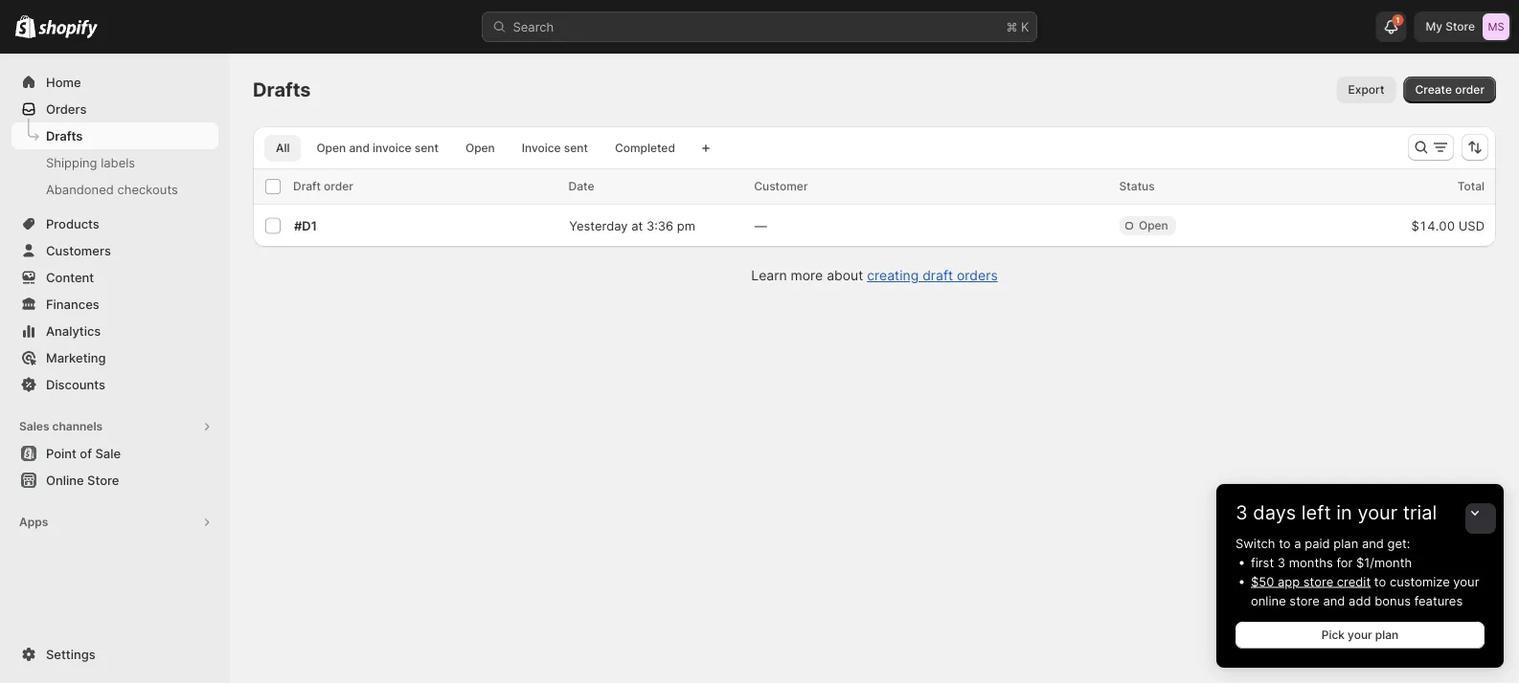 Task type: vqa. For each thing, say whether or not it's contained in the screenshot.
Minimum purchase amount ($) at the left of the page
no



Task type: describe. For each thing, give the bounding box(es) containing it.
$50
[[1251, 575, 1274, 590]]

your inside to customize your online store and add bonus features
[[1454, 575, 1480, 590]]

home link
[[11, 69, 218, 96]]

sales channels
[[19, 420, 103, 434]]

2 horizontal spatial open
[[1139, 219, 1168, 233]]

discounts link
[[11, 372, 218, 398]]

all
[[276, 141, 290, 155]]

date
[[569, 180, 594, 194]]

0 horizontal spatial open
[[316, 141, 346, 155]]

2 vertical spatial your
[[1348, 629, 1372, 643]]

0 horizontal spatial shopify image
[[15, 15, 36, 38]]

credit
[[1337, 575, 1371, 590]]

home
[[46, 75, 81, 90]]

products link
[[11, 211, 218, 238]]

creating draft orders link
[[867, 268, 998, 284]]

online store link
[[11, 467, 218, 494]]

shipping labels
[[46, 155, 135, 170]]

apps
[[19, 516, 48, 530]]

#d1 link
[[294, 218, 317, 233]]

products
[[46, 216, 99, 231]]

to customize your online store and add bonus features
[[1251, 575, 1480, 609]]

draft
[[923, 268, 953, 284]]

and for to
[[1323, 594, 1345, 609]]

3 days left in your trial
[[1236, 501, 1437, 525]]

get:
[[1388, 536, 1410, 551]]

bonus
[[1375, 594, 1411, 609]]

create order
[[1415, 83, 1485, 97]]

app
[[1278, 575, 1300, 590]]

drafts link
[[11, 123, 218, 149]]

to inside to customize your online store and add bonus features
[[1374, 575, 1386, 590]]

3 days left in your trial button
[[1217, 485, 1504, 525]]

invoice sent link
[[510, 135, 600, 162]]

paid
[[1305, 536, 1330, 551]]

$50 app store credit
[[1251, 575, 1371, 590]]

first
[[1251, 556, 1274, 570]]

orders link
[[11, 96, 218, 123]]

open and invoice sent
[[316, 141, 439, 155]]

about
[[827, 268, 863, 284]]

abandoned
[[46, 182, 114, 197]]

1 horizontal spatial open
[[465, 141, 495, 155]]

2 sent from the left
[[564, 141, 588, 155]]

customize
[[1390, 575, 1450, 590]]

trial
[[1403, 501, 1437, 525]]

⌘
[[1006, 19, 1018, 34]]

open and invoice sent link
[[305, 135, 450, 162]]

point of sale button
[[0, 441, 230, 467]]

my store
[[1426, 20, 1475, 34]]

sale
[[95, 446, 121, 461]]

$50 app store credit link
[[1251, 575, 1371, 590]]

settings
[[46, 648, 95, 662]]

tab list containing all
[[261, 134, 691, 162]]

creating
[[867, 268, 919, 284]]

sales channels button
[[11, 414, 218, 441]]

0 vertical spatial store
[[1304, 575, 1334, 590]]

completed link
[[603, 135, 687, 162]]

my store image
[[1483, 13, 1510, 40]]

3:36 pm
[[647, 218, 695, 233]]

store for online store
[[87, 473, 119, 488]]

switch
[[1236, 536, 1276, 551]]

search
[[513, 19, 554, 34]]

shipping
[[46, 155, 97, 170]]

k
[[1021, 19, 1029, 34]]

store for my store
[[1446, 20, 1475, 34]]

months
[[1289, 556, 1333, 570]]

1 vertical spatial plan
[[1375, 629, 1399, 643]]

1 horizontal spatial 3
[[1278, 556, 1286, 570]]

for
[[1337, 556, 1353, 570]]

drafts inside the drafts link
[[46, 128, 83, 143]]

1 sent from the left
[[415, 141, 439, 155]]

customer
[[754, 180, 808, 194]]

⌘ k
[[1006, 19, 1029, 34]]

features
[[1415, 594, 1463, 609]]

discounts
[[46, 377, 105, 392]]

pick
[[1322, 629, 1345, 643]]

content
[[46, 270, 94, 285]]

completed
[[615, 141, 675, 155]]



Task type: locate. For each thing, give the bounding box(es) containing it.
order right draft
[[324, 180, 353, 194]]

switch to a paid plan and get:
[[1236, 536, 1410, 551]]

analytics
[[46, 324, 101, 339]]

1 button
[[1376, 11, 1407, 42]]

export
[[1348, 83, 1385, 97]]

and up $1/month
[[1362, 536, 1384, 551]]

more
[[791, 268, 823, 284]]

finances link
[[11, 291, 218, 318]]

create
[[1415, 83, 1452, 97]]

1 vertical spatial to
[[1374, 575, 1386, 590]]

pick your plan link
[[1236, 623, 1485, 649]]

sent
[[415, 141, 439, 155], [564, 141, 588, 155]]

0 horizontal spatial to
[[1279, 536, 1291, 551]]

order for draft order
[[324, 180, 353, 194]]

and left "add"
[[1323, 594, 1345, 609]]

create order link
[[1404, 77, 1496, 103]]

0 horizontal spatial sent
[[415, 141, 439, 155]]

0 vertical spatial store
[[1446, 20, 1475, 34]]

sales
[[19, 420, 49, 434]]

finances
[[46, 297, 99, 312]]

1 horizontal spatial to
[[1374, 575, 1386, 590]]

in
[[1337, 501, 1352, 525]]

orders
[[46, 102, 87, 116]]

your inside dropdown button
[[1358, 501, 1398, 525]]

0 vertical spatial to
[[1279, 536, 1291, 551]]

plan down 'bonus' on the bottom
[[1375, 629, 1399, 643]]

draft order
[[293, 180, 353, 194]]

order inside create order "link"
[[1455, 83, 1485, 97]]

checkouts
[[117, 182, 178, 197]]

order
[[1455, 83, 1485, 97], [324, 180, 353, 194]]

and inside to customize your online store and add bonus features
[[1323, 594, 1345, 609]]

point of sale link
[[11, 441, 218, 467]]

store down the sale
[[87, 473, 119, 488]]

my
[[1426, 20, 1443, 34]]

0 vertical spatial and
[[349, 141, 370, 155]]

0 vertical spatial plan
[[1334, 536, 1359, 551]]

abandoned checkouts
[[46, 182, 178, 197]]

store
[[1446, 20, 1475, 34], [87, 473, 119, 488]]

of
[[80, 446, 92, 461]]

open up draft order
[[316, 141, 346, 155]]

0 vertical spatial your
[[1358, 501, 1398, 525]]

$14.00 usd
[[1412, 218, 1485, 233]]

content link
[[11, 264, 218, 291]]

open
[[316, 141, 346, 155], [465, 141, 495, 155], [1139, 219, 1168, 233]]

1 horizontal spatial plan
[[1375, 629, 1399, 643]]

point
[[46, 446, 77, 461]]

plan up for
[[1334, 536, 1359, 551]]

online store
[[46, 473, 119, 488]]

0 vertical spatial order
[[1455, 83, 1485, 97]]

3 right 'first'
[[1278, 556, 1286, 570]]

open down status
[[1139, 219, 1168, 233]]

open link
[[454, 135, 507, 162]]

status
[[1119, 180, 1155, 194]]

draft
[[293, 180, 321, 194]]

usd
[[1459, 218, 1485, 233]]

to down $1/month
[[1374, 575, 1386, 590]]

plan
[[1334, 536, 1359, 551], [1375, 629, 1399, 643]]

first 3 months for $1/month
[[1251, 556, 1412, 570]]

1 vertical spatial your
[[1454, 575, 1480, 590]]

store right my
[[1446, 20, 1475, 34]]

1 horizontal spatial and
[[1323, 594, 1345, 609]]

0 horizontal spatial store
[[87, 473, 119, 488]]

1 horizontal spatial drafts
[[253, 78, 311, 102]]

1 horizontal spatial order
[[1455, 83, 1485, 97]]

1 vertical spatial store
[[1290, 594, 1320, 609]]

invoice
[[373, 141, 412, 155]]

learn more about creating draft orders
[[751, 268, 998, 284]]

pick your plan
[[1322, 629, 1399, 643]]

0 horizontal spatial drafts
[[46, 128, 83, 143]]

export button
[[1337, 77, 1396, 103]]

open left invoice
[[465, 141, 495, 155]]

drafts up all on the left top
[[253, 78, 311, 102]]

drafts down orders
[[46, 128, 83, 143]]

$14.00
[[1412, 218, 1455, 233]]

yesterday
[[569, 218, 628, 233]]

order right create
[[1455, 83, 1485, 97]]

orders
[[957, 268, 998, 284]]

—
[[755, 218, 767, 233]]

3 left days
[[1236, 501, 1248, 525]]

3 days left in your trial element
[[1217, 535, 1504, 669]]

add
[[1349, 594, 1371, 609]]

total
[[1458, 180, 1485, 194]]

all button
[[264, 135, 301, 162]]

store down '$50 app store credit' link at the right of page
[[1290, 594, 1320, 609]]

online store button
[[0, 467, 230, 494]]

1
[[1396, 15, 1400, 25]]

1 vertical spatial order
[[324, 180, 353, 194]]

1 vertical spatial store
[[87, 473, 119, 488]]

order for create order
[[1455, 83, 1485, 97]]

analytics link
[[11, 318, 218, 345]]

and
[[349, 141, 370, 155], [1362, 536, 1384, 551], [1323, 594, 1345, 609]]

labels
[[101, 155, 135, 170]]

1 horizontal spatial shopify image
[[39, 20, 98, 39]]

marketing
[[46, 351, 106, 365]]

apps button
[[11, 510, 218, 536]]

shopify image
[[15, 15, 36, 38], [39, 20, 98, 39]]

0 horizontal spatial order
[[324, 180, 353, 194]]

to left a
[[1279, 536, 1291, 551]]

store inside button
[[87, 473, 119, 488]]

customers link
[[11, 238, 218, 264]]

at
[[631, 218, 643, 233]]

your right in
[[1358, 501, 1398, 525]]

tab list
[[261, 134, 691, 162]]

point of sale
[[46, 446, 121, 461]]

3 inside dropdown button
[[1236, 501, 1248, 525]]

yesterday at 3:36 pm
[[569, 218, 695, 233]]

and for switch
[[1362, 536, 1384, 551]]

1 vertical spatial and
[[1362, 536, 1384, 551]]

2 vertical spatial and
[[1323, 594, 1345, 609]]

shipping labels link
[[11, 149, 218, 176]]

store down the months at the right
[[1304, 575, 1334, 590]]

a
[[1294, 536, 1301, 551]]

0 horizontal spatial plan
[[1334, 536, 1359, 551]]

0 horizontal spatial 3
[[1236, 501, 1248, 525]]

1 vertical spatial drafts
[[46, 128, 83, 143]]

channels
[[52, 420, 103, 434]]

your up features
[[1454, 575, 1480, 590]]

and left invoice
[[349, 141, 370, 155]]

0 vertical spatial 3
[[1236, 501, 1248, 525]]

invoice sent
[[522, 141, 588, 155]]

abandoned checkouts link
[[11, 176, 218, 203]]

settings link
[[11, 642, 218, 669]]

store inside to customize your online store and add bonus features
[[1290, 594, 1320, 609]]

0 vertical spatial drafts
[[253, 78, 311, 102]]

marketing link
[[11, 345, 218, 372]]

2 horizontal spatial and
[[1362, 536, 1384, 551]]

1 horizontal spatial sent
[[564, 141, 588, 155]]

0 horizontal spatial and
[[349, 141, 370, 155]]

1 horizontal spatial store
[[1446, 20, 1475, 34]]

your right the pick
[[1348, 629, 1372, 643]]

1 vertical spatial 3
[[1278, 556, 1286, 570]]

#d1
[[294, 218, 317, 233]]

invoice
[[522, 141, 561, 155]]

days
[[1253, 501, 1296, 525]]

online
[[46, 473, 84, 488]]



